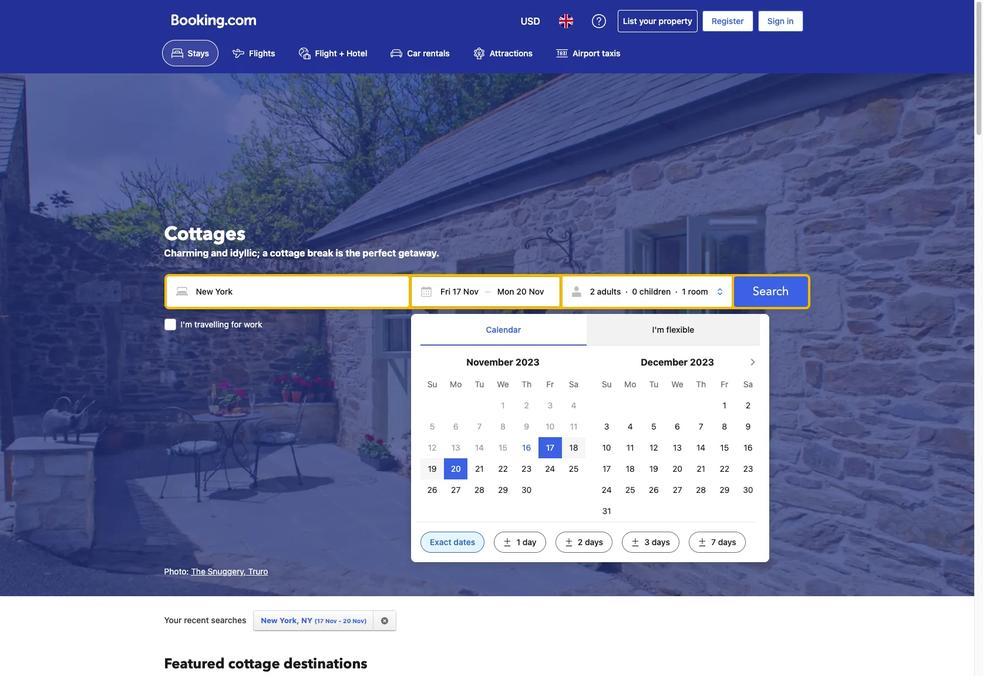 Task type: vqa. For each thing, say whether or not it's contained in the screenshot.


Task type: locate. For each thing, give the bounding box(es) containing it.
days down 29 checkbox at the bottom
[[718, 537, 736, 547]]

2 horizontal spatial nov
[[529, 286, 544, 296]]

2 days
[[578, 537, 603, 547]]

2 we from the left
[[671, 379, 683, 389]]

1 horizontal spatial 8
[[722, 422, 727, 432]]

10 for 10 december 2023 option
[[602, 443, 611, 453]]

14 down 7 checkbox
[[475, 443, 484, 453]]

1 9 from the left
[[524, 422, 529, 432]]

Please type your destination search field
[[166, 276, 409, 307]]

18 for 18 november 2023 option
[[569, 443, 578, 453]]

december 2023 element
[[420, 374, 586, 501], [595, 374, 760, 522]]

26 for 26 december 2023 'option'
[[649, 485, 659, 495]]

31 December 2023 checkbox
[[602, 506, 611, 516]]

2023 right december at bottom
[[690, 357, 714, 368]]

0 horizontal spatial 16
[[522, 443, 531, 453]]

i'm left flexible
[[652, 325, 664, 335]]

1 days from the left
[[585, 537, 603, 547]]

23 down 16 november 2023 option
[[522, 464, 532, 474]]

adults
[[597, 286, 621, 296]]

25 November 2023 checkbox
[[569, 464, 579, 474]]

1 30 from the left
[[521, 485, 532, 495]]

0 horizontal spatial 27
[[451, 485, 461, 495]]

23 December 2023 checkbox
[[743, 464, 753, 474]]

mo for december
[[624, 379, 636, 389]]

28 for 28 checkbox
[[474, 485, 484, 495]]

1 th from the left
[[522, 379, 531, 389]]

4
[[571, 401, 576, 411], [628, 422, 633, 432]]

0 vertical spatial 24
[[545, 464, 555, 474]]

1 horizontal spatial nov
[[463, 286, 479, 296]]

days down 26 december 2023 'option'
[[652, 537, 670, 547]]

1 left day
[[516, 537, 520, 547]]

0 horizontal spatial fr
[[546, 379, 554, 389]]

nov left -
[[325, 618, 337, 625]]

0 horizontal spatial 6
[[453, 422, 458, 432]]

0 horizontal spatial 15
[[499, 443, 507, 453]]

22 down 15 november 2023 checkbox
[[498, 464, 508, 474]]

1 horizontal spatial 14
[[697, 443, 705, 453]]

2 days from the left
[[652, 537, 670, 547]]

stays link
[[162, 40, 219, 67]]

17
[[453, 286, 461, 296], [546, 443, 554, 453], [603, 464, 611, 474]]

20
[[521, 281, 528, 287], [516, 286, 527, 296], [451, 464, 461, 474], [672, 464, 682, 474], [343, 618, 351, 625]]

5 November 2023 checkbox
[[430, 422, 435, 432]]

2 up '9' option
[[524, 401, 529, 411]]

2 2023 from the left
[[690, 357, 714, 368]]

20 November 2023 checkbox
[[451, 464, 461, 474]]

1 we from the left
[[497, 379, 509, 389]]

7
[[477, 422, 482, 432], [699, 422, 703, 432], [711, 537, 716, 547]]

7 November 2023 checkbox
[[477, 422, 482, 432]]

1 horizontal spatial i'm
[[652, 325, 664, 335]]

2023
[[516, 357, 540, 368], [690, 357, 714, 368]]

3 days from the left
[[718, 537, 736, 547]]

18 December 2023 checkbox
[[626, 464, 635, 474]]

1 5 from the left
[[430, 422, 435, 432]]

1 horizontal spatial mo
[[624, 379, 636, 389]]

days for 2 days
[[585, 537, 603, 547]]

+
[[339, 48, 344, 58]]

10 up 17 december 2023 'checkbox'
[[602, 443, 611, 453]]

1 day
[[516, 537, 537, 547]]

29 down 22 november 2023 "option"
[[498, 485, 508, 495]]

2 december 2023 element from the left
[[595, 374, 760, 522]]

2 adults · 0 children · 1 room
[[590, 286, 708, 296]]

0 horizontal spatial svg image
[[420, 286, 432, 298]]

1 horizontal spatial tu
[[649, 379, 658, 389]]

1 horizontal spatial th
[[696, 379, 706, 389]]

1 vertical spatial 4
[[628, 422, 633, 432]]

27
[[451, 485, 461, 495], [673, 485, 682, 495]]

the snuggery, truro link
[[191, 567, 268, 577]]

mo up the 6 november 2023 checkbox
[[450, 379, 462, 389]]

22 for 22 november 2023 "option"
[[498, 464, 508, 474]]

0 horizontal spatial 18
[[569, 443, 578, 453]]

22 November 2023 checkbox
[[498, 464, 508, 474]]

22
[[498, 464, 508, 474], [720, 464, 729, 474]]

1 13 from the left
[[451, 443, 460, 453]]

1 horizontal spatial 17
[[546, 443, 554, 453]]

17 for 17 november 2023 option
[[546, 443, 554, 453]]

2 5 from the left
[[651, 422, 656, 432]]

7 up 14 november 2023 checkbox on the left bottom of the page
[[477, 422, 482, 432]]

19 up 26 december 2023 'option'
[[649, 464, 658, 474]]

21 for 21 november 2023 checkbox in the left of the page
[[475, 464, 484, 474]]

2 horizontal spatial 17
[[603, 464, 611, 474]]

27 November 2023 checkbox
[[451, 485, 461, 495]]

26 down 19 november 2023 option
[[427, 485, 437, 495]]

snuggery,
[[208, 567, 246, 577]]

0 horizontal spatial ·
[[625, 286, 628, 296]]

december 2023
[[641, 357, 714, 368]]

4 up the 11 december 2023 checkbox
[[628, 422, 633, 432]]

3 up 10 december 2023 option
[[604, 422, 609, 432]]

0 vertical spatial 11
[[570, 422, 577, 432]]

28 November 2023 checkbox
[[474, 485, 484, 495]]

2 right day
[[578, 537, 583, 547]]

13 for 13 december 2023 "option"
[[673, 443, 682, 453]]

1 12 from the left
[[428, 443, 437, 453]]

12 up 19 december 2023 checkbox
[[650, 443, 658, 453]]

27 December 2023 checkbox
[[673, 485, 682, 495]]

flexible
[[666, 325, 694, 335]]

0 horizontal spatial 12
[[428, 443, 437, 453]]

2 horizontal spatial days
[[718, 537, 736, 547]]

8 for 8 option
[[500, 422, 506, 432]]

1 vertical spatial 11
[[627, 443, 634, 453]]

1 horizontal spatial 18
[[626, 464, 635, 474]]

8 up 15 option
[[722, 422, 727, 432]]

1 horizontal spatial su
[[602, 379, 612, 389]]

day
[[522, 537, 537, 547]]

18 down the 11 december 2023 checkbox
[[626, 464, 635, 474]]

days down 31
[[585, 537, 603, 547]]

19 for 19 november 2023 option
[[428, 464, 437, 474]]

2 19 from the left
[[649, 464, 658, 474]]

21 up 28 december 2023 checkbox
[[697, 464, 705, 474]]

16 down '9' option
[[522, 443, 531, 453]]

1 vertical spatial 3
[[604, 422, 609, 432]]

24 down 17 december 2023 'checkbox'
[[602, 485, 612, 495]]

fr for december 2023
[[721, 379, 728, 389]]

1 fr from the left
[[546, 379, 554, 389]]

21 up 28 checkbox
[[475, 464, 484, 474]]

9 November 2023 checkbox
[[524, 422, 529, 432]]

0 horizontal spatial su
[[427, 379, 437, 389]]

26 down 19 december 2023 checkbox
[[649, 485, 659, 495]]

airport
[[573, 48, 600, 58]]

1 vertical spatial 24
[[602, 485, 612, 495]]

su up '3' checkbox
[[602, 379, 612, 389]]

cottage right the a
[[270, 248, 305, 258]]

1 23 from the left
[[522, 464, 532, 474]]

2023 for december 2023
[[690, 357, 714, 368]]

0 horizontal spatial 23
[[522, 464, 532, 474]]

31
[[602, 506, 611, 516]]

1 sa from the left
[[569, 379, 579, 389]]

2 27 from the left
[[673, 485, 682, 495]]

2 28 from the left
[[696, 485, 706, 495]]

exact
[[430, 537, 451, 547]]

i'm flexible
[[652, 325, 694, 335]]

1 horizontal spatial 24
[[602, 485, 612, 495]]

exact dates
[[430, 537, 475, 547]]

0 horizontal spatial we
[[497, 379, 509, 389]]

17 right fri
[[453, 286, 461, 296]]

28 down 21 november 2023 checkbox in the left of the page
[[474, 485, 484, 495]]

28
[[474, 485, 484, 495], [696, 485, 706, 495]]

7 December 2023 checkbox
[[699, 422, 703, 432]]

10 for 10 checkbox
[[546, 422, 555, 432]]

0 vertical spatial 25
[[569, 464, 579, 474]]

2 9 from the left
[[746, 422, 751, 432]]

0 horizontal spatial 13
[[451, 443, 460, 453]]

car rentals link
[[381, 40, 459, 67]]

attractions
[[490, 48, 533, 58]]

9 for '9' option
[[524, 422, 529, 432]]

2 6 from the left
[[675, 422, 680, 432]]

21 for 21 december 2023 option
[[697, 464, 705, 474]]

30 down the 23 checkbox
[[743, 485, 753, 495]]

15 up 22 november 2023 "option"
[[499, 443, 507, 453]]

None search field
[[164, 274, 810, 563]]

20 inside new york, ny (17 nov - 20 nov)
[[343, 618, 351, 625]]

th down december 2023
[[696, 379, 706, 389]]

2 22 from the left
[[720, 464, 729, 474]]

sa for november 2023
[[569, 379, 579, 389]]

2 15 from the left
[[720, 443, 729, 453]]

2 mo from the left
[[624, 379, 636, 389]]

1 horizontal spatial 30
[[743, 485, 753, 495]]

2023 right "november" in the bottom of the page
[[516, 357, 540, 368]]

1 horizontal spatial 21
[[697, 464, 705, 474]]

5 for 5 december 2023 option
[[651, 422, 656, 432]]

1 horizontal spatial 5
[[651, 422, 656, 432]]

13 down the 6 november 2023 checkbox
[[451, 443, 460, 453]]

23 November 2023 checkbox
[[522, 464, 532, 474]]

2 16 from the left
[[744, 443, 753, 453]]

1 22 from the left
[[498, 464, 508, 474]]

svg image up calendar button
[[497, 286, 509, 298]]

we for december
[[671, 379, 683, 389]]

sa up the 2 'checkbox'
[[743, 379, 753, 389]]

i'm left travelling
[[181, 319, 192, 329]]

30 down 23 checkbox
[[521, 485, 532, 495]]

0 horizontal spatial 25
[[569, 464, 579, 474]]

cottage down new
[[228, 655, 280, 674]]

0 horizontal spatial 4
[[571, 401, 576, 411]]

19
[[428, 464, 437, 474], [649, 464, 658, 474]]

1 horizontal spatial 7
[[699, 422, 703, 432]]

i'm flexible button
[[587, 314, 760, 345]]

5 for 5 november 2023 checkbox
[[430, 422, 435, 432]]

1 su from the left
[[427, 379, 437, 389]]

sa
[[569, 379, 579, 389], [743, 379, 753, 389]]

3 days
[[644, 537, 670, 547]]

14 November 2023 checkbox
[[475, 443, 484, 453]]

2 December 2023 checkbox
[[746, 401, 751, 411]]

30 December 2023 checkbox
[[743, 485, 753, 495]]

12 down 5 november 2023 checkbox
[[428, 443, 437, 453]]

1 up 8 option
[[501, 401, 505, 411]]

2 th from the left
[[696, 379, 706, 389]]

0 horizontal spatial 5
[[430, 422, 435, 432]]

7 up 14 option
[[699, 422, 703, 432]]

5 up 12 december 2023 'option'
[[651, 422, 656, 432]]

register link
[[702, 11, 753, 32]]

0 vertical spatial cottage
[[270, 248, 305, 258]]

1 29 from the left
[[498, 485, 508, 495]]

1 vertical spatial 17
[[546, 443, 554, 453]]

1 vertical spatial 18
[[626, 464, 635, 474]]

0 horizontal spatial 26
[[427, 485, 437, 495]]

1 vertical spatial 10
[[602, 443, 611, 453]]

2 · from the left
[[675, 286, 678, 296]]

1 horizontal spatial 28
[[696, 485, 706, 495]]

16 December 2023 checkbox
[[744, 443, 753, 453]]

0 horizontal spatial tu
[[475, 379, 484, 389]]

0 horizontal spatial 2023
[[516, 357, 540, 368]]

attractions link
[[464, 40, 542, 67]]

mon
[[497, 286, 514, 296]]

6 November 2023 checkbox
[[453, 422, 458, 432]]

1 svg image from the left
[[420, 286, 432, 298]]

0 horizontal spatial 9
[[524, 422, 529, 432]]

th up the 2 november 2023 checkbox
[[522, 379, 531, 389]]

29 November 2023 checkbox
[[498, 485, 508, 495]]

su for november 2023
[[427, 379, 437, 389]]

0 horizontal spatial december 2023 element
[[420, 374, 586, 501]]

1 horizontal spatial december 2023 element
[[595, 374, 760, 522]]

19 down the 12 november 2023 checkbox
[[428, 464, 437, 474]]

getaway.
[[398, 248, 439, 258]]

1 horizontal spatial 2023
[[690, 357, 714, 368]]

mo up 4 option
[[624, 379, 636, 389]]

· left 0
[[625, 286, 628, 296]]

11 down 4 november 2023 option
[[570, 422, 577, 432]]

11 December 2023 checkbox
[[627, 443, 634, 453]]

·
[[625, 286, 628, 296], [675, 286, 678, 296]]

24 for 24 december 2023 checkbox
[[602, 485, 612, 495]]

1 15 from the left
[[499, 443, 507, 453]]

th for november 2023
[[522, 379, 531, 389]]

10 up 17 november 2023 option
[[546, 422, 555, 432]]

27 for 27 november 2023 "option"
[[451, 485, 461, 495]]

fr for november 2023
[[546, 379, 554, 389]]

21 November 2023 checkbox
[[475, 464, 484, 474]]

1 horizontal spatial fr
[[721, 379, 728, 389]]

27 down 20 december 2023 option
[[673, 485, 682, 495]]

0 horizontal spatial days
[[585, 537, 603, 547]]

0 horizontal spatial 7
[[477, 422, 482, 432]]

2 29 from the left
[[720, 485, 730, 495]]

30
[[521, 485, 532, 495], [743, 485, 753, 495]]

charming
[[164, 248, 209, 258]]

24 down 17 november 2023 option
[[545, 464, 555, 474]]

svg image for fri
[[420, 286, 432, 298]]

0 horizontal spatial 21
[[475, 464, 484, 474]]

1 horizontal spatial 25
[[625, 485, 635, 495]]

tab list
[[420, 314, 760, 346]]

0 horizontal spatial 28
[[474, 485, 484, 495]]

29 for 29 checkbox at the bottom
[[720, 485, 730, 495]]

2 30 from the left
[[743, 485, 753, 495]]

17 up 24 november 2023 option
[[546, 443, 554, 453]]

1 horizontal spatial ·
[[675, 286, 678, 296]]

29 December 2023 checkbox
[[720, 485, 730, 495]]

0 vertical spatial 10
[[546, 422, 555, 432]]

york, ny
[[280, 616, 312, 626]]

1 horizontal spatial 13
[[673, 443, 682, 453]]

0 vertical spatial 17
[[453, 286, 461, 296]]

4 up 11 november 2023 checkbox on the bottom right
[[571, 401, 576, 411]]

photo:
[[164, 567, 189, 577]]

su up 5 november 2023 checkbox
[[427, 379, 437, 389]]

17 down 10 december 2023 option
[[603, 464, 611, 474]]

we
[[497, 379, 509, 389], [671, 379, 683, 389]]

25 down 18 december 2023 checkbox
[[625, 485, 635, 495]]

1 horizontal spatial days
[[652, 537, 670, 547]]

9 up 16 november 2023 option
[[524, 422, 529, 432]]

9 up 16 december 2023 option
[[746, 422, 751, 432]]

november 2023
[[466, 357, 540, 368]]

1 mo from the left
[[450, 379, 462, 389]]

1 tu from the left
[[475, 379, 484, 389]]

tu down december at bottom
[[649, 379, 658, 389]]

2 21 from the left
[[697, 464, 705, 474]]

1 21 from the left
[[475, 464, 484, 474]]

children
[[639, 286, 671, 296]]

1 horizontal spatial 9
[[746, 422, 751, 432]]

0 vertical spatial 3
[[548, 401, 553, 411]]

1 27 from the left
[[451, 485, 461, 495]]

6 up the 13 november 2023 checkbox
[[453, 422, 458, 432]]

27 for 27 option
[[673, 485, 682, 495]]

2 tu from the left
[[649, 379, 658, 389]]

1 horizontal spatial 27
[[673, 485, 682, 495]]

0 horizontal spatial 11
[[570, 422, 577, 432]]

0 vertical spatial 18
[[569, 443, 578, 453]]

we down december 2023
[[671, 379, 683, 389]]

4 December 2023 checkbox
[[628, 422, 633, 432]]

tu down "november" in the bottom of the page
[[475, 379, 484, 389]]

i'm inside button
[[652, 325, 664, 335]]

13
[[451, 443, 460, 453], [673, 443, 682, 453]]

18 up 25 november 2023 checkbox
[[569, 443, 578, 453]]

14
[[475, 443, 484, 453], [697, 443, 705, 453]]

1 26 from the left
[[427, 485, 437, 495]]

29 down the 22 checkbox
[[720, 485, 730, 495]]

the
[[345, 248, 360, 258]]

2 13 from the left
[[673, 443, 682, 453]]

0 horizontal spatial 14
[[475, 443, 484, 453]]

15 December 2023 checkbox
[[720, 443, 729, 453]]

1 14 from the left
[[475, 443, 484, 453]]

24 December 2023 checkbox
[[602, 485, 612, 495]]

1 december 2023 element from the left
[[420, 374, 586, 501]]

4 November 2023 checkbox
[[571, 401, 576, 411]]

7 for the 7 december 2023 option
[[699, 422, 703, 432]]

2 14 from the left
[[697, 443, 705, 453]]

3 up 10 checkbox
[[548, 401, 553, 411]]

11
[[570, 422, 577, 432], [627, 443, 634, 453]]

1 horizontal spatial 4
[[628, 422, 633, 432]]

30 for 30 november 2023 checkbox
[[521, 485, 532, 495]]

(17
[[314, 618, 324, 625]]

5 up the 12 november 2023 checkbox
[[430, 422, 435, 432]]

taxis
[[602, 48, 620, 58]]

9
[[524, 422, 529, 432], [746, 422, 751, 432]]

0 horizontal spatial nov
[[325, 618, 337, 625]]

1 6 from the left
[[453, 422, 458, 432]]

8 up 15 november 2023 checkbox
[[500, 422, 506, 432]]

6
[[453, 422, 458, 432], [675, 422, 680, 432]]

none search field containing search
[[164, 274, 810, 563]]

2 vertical spatial 17
[[603, 464, 611, 474]]

i'm
[[181, 319, 192, 329], [652, 325, 664, 335]]

1 19 from the left
[[428, 464, 437, 474]]

sign in link
[[758, 11, 803, 32]]

days for 7 days
[[718, 537, 736, 547]]

16 down 9 december 2023 checkbox
[[744, 443, 753, 453]]

we up the 1 option
[[497, 379, 509, 389]]

2 sa from the left
[[743, 379, 753, 389]]

sa for december 2023
[[743, 379, 753, 389]]

14 down the 7 december 2023 option
[[697, 443, 705, 453]]

2 horizontal spatial 7
[[711, 537, 716, 547]]

2 fr from the left
[[721, 379, 728, 389]]

1 horizontal spatial 10
[[602, 443, 611, 453]]

3 down 26 december 2023 'option'
[[644, 537, 650, 547]]

1 horizontal spatial 26
[[649, 485, 659, 495]]

0 horizontal spatial th
[[522, 379, 531, 389]]

0 horizontal spatial mo
[[450, 379, 462, 389]]

0 vertical spatial 4
[[571, 401, 576, 411]]

27 down 20 november 2023 option at left bottom
[[451, 485, 461, 495]]

15 November 2023 checkbox
[[499, 443, 507, 453]]

svg image left fri
[[420, 286, 432, 298]]

15 down 8 december 2023 checkbox
[[720, 443, 729, 453]]

28 down 21 december 2023 option
[[696, 485, 706, 495]]

2 vertical spatial 3
[[644, 537, 650, 547]]

1 horizontal spatial 19
[[649, 464, 658, 474]]

days
[[585, 537, 603, 547], [652, 537, 670, 547], [718, 537, 736, 547]]

1 vertical spatial 25
[[625, 485, 635, 495]]

in
[[787, 16, 794, 26]]

1 horizontal spatial 22
[[720, 464, 729, 474]]

25
[[569, 464, 579, 474], [625, 485, 635, 495]]

is
[[336, 248, 343, 258]]

nov)
[[352, 618, 367, 625]]

2 su from the left
[[602, 379, 612, 389]]

nov right fri
[[463, 286, 479, 296]]

0 horizontal spatial 29
[[498, 485, 508, 495]]

7 right 3 days
[[711, 537, 716, 547]]

2 23 from the left
[[743, 464, 753, 474]]

and
[[211, 248, 228, 258]]

1 2023 from the left
[[516, 357, 540, 368]]

1 horizontal spatial 16
[[744, 443, 753, 453]]

8
[[500, 422, 506, 432], [722, 422, 727, 432]]

1 horizontal spatial svg image
[[497, 286, 509, 298]]

nov right mon
[[529, 286, 544, 296]]

3
[[548, 401, 553, 411], [604, 422, 609, 432], [644, 537, 650, 547]]

23 up 30 option
[[743, 464, 753, 474]]

2 12 from the left
[[650, 443, 658, 453]]

fr up the 1 december 2023 'option'
[[721, 379, 728, 389]]

stays
[[188, 48, 209, 58]]

22 down 15 option
[[720, 464, 729, 474]]

nov for fri 17 nov
[[463, 286, 479, 296]]

th for december 2023
[[696, 379, 706, 389]]

19 December 2023 checkbox
[[649, 464, 658, 474]]

0 horizontal spatial 30
[[521, 485, 532, 495]]

2 November 2023 checkbox
[[524, 401, 529, 411]]

mo
[[450, 379, 462, 389], [624, 379, 636, 389]]

sa up 4 november 2023 option
[[569, 379, 579, 389]]

6 up 13 december 2023 "option"
[[675, 422, 680, 432]]

1 horizontal spatial 15
[[720, 443, 729, 453]]

th
[[522, 379, 531, 389], [696, 379, 706, 389]]

2 8 from the left
[[722, 422, 727, 432]]

20 December 2023 checkbox
[[672, 464, 682, 474]]

1 8 from the left
[[500, 422, 506, 432]]

9 for 9 december 2023 checkbox
[[746, 422, 751, 432]]

16 November 2023 checkbox
[[522, 443, 531, 453]]

1 horizontal spatial we
[[671, 379, 683, 389]]

1 horizontal spatial 23
[[743, 464, 753, 474]]

0 horizontal spatial 19
[[428, 464, 437, 474]]

0 horizontal spatial 10
[[546, 422, 555, 432]]

1 horizontal spatial sa
[[743, 379, 753, 389]]

2 26 from the left
[[649, 485, 659, 495]]

3 November 2023 checkbox
[[548, 401, 553, 411]]

1 16 from the left
[[522, 443, 531, 453]]

svg image
[[420, 286, 432, 298], [497, 286, 509, 298]]

2023 for november 2023
[[516, 357, 540, 368]]

0 horizontal spatial 22
[[498, 464, 508, 474]]

25 down 18 november 2023 option
[[569, 464, 579, 474]]

fr up 3 november 2023 checkbox
[[546, 379, 554, 389]]

14 December 2023 checkbox
[[697, 443, 705, 453]]

25 for 25 november 2023 checkbox
[[569, 464, 579, 474]]

1 horizontal spatial 3
[[604, 422, 609, 432]]

· right children
[[675, 286, 678, 296]]

cottages
[[164, 221, 245, 247]]

0 horizontal spatial sa
[[569, 379, 579, 389]]

22 December 2023 checkbox
[[720, 464, 729, 474]]

fri 17 nov
[[440, 286, 479, 296]]

18
[[569, 443, 578, 453], [626, 464, 635, 474]]

13 down 6 december 2023 option
[[673, 443, 682, 453]]

2 svg image from the left
[[497, 286, 509, 298]]

5
[[430, 422, 435, 432], [651, 422, 656, 432]]

flights link
[[223, 40, 285, 67]]

11 down 4 option
[[627, 443, 634, 453]]

1 28 from the left
[[474, 485, 484, 495]]

0 horizontal spatial 24
[[545, 464, 555, 474]]



Task type: describe. For each thing, give the bounding box(es) containing it.
property
[[659, 16, 692, 26]]

10 November 2023 checkbox
[[546, 422, 555, 432]]

14 for 14 option
[[697, 443, 705, 453]]

17 for 17 december 2023 'checkbox'
[[603, 464, 611, 474]]

24 for 24 november 2023 option
[[545, 464, 555, 474]]

19 for 19 december 2023 checkbox
[[649, 464, 658, 474]]

6 for 6 december 2023 option
[[675, 422, 680, 432]]

tu for december 2023
[[649, 379, 658, 389]]

23 for the 23 checkbox
[[743, 464, 753, 474]]

1 left room
[[682, 286, 686, 296]]

search
[[753, 284, 789, 299]]

fri
[[440, 286, 450, 296]]

cottages charming and idyllic; a cottage break is the perfect getaway.
[[164, 221, 439, 258]]

tab list containing calendar
[[420, 314, 760, 346]]

26 November 2023 checkbox
[[427, 485, 437, 495]]

7 days
[[711, 537, 736, 547]]

4 for 4 november 2023 option
[[571, 401, 576, 411]]

30 for 30 option
[[743, 485, 753, 495]]

12 for the 12 november 2023 checkbox
[[428, 443, 437, 453]]

18 November 2023 checkbox
[[569, 443, 578, 453]]

airport taxis link
[[547, 40, 630, 67]]

destinations
[[283, 655, 367, 674]]

3 for '3' checkbox
[[604, 422, 609, 432]]

14 for 14 november 2023 checkbox on the left bottom of the page
[[475, 443, 484, 453]]

1 up 8 december 2023 checkbox
[[723, 401, 726, 411]]

25 for 25 december 2023 option
[[625, 485, 635, 495]]

recent
[[184, 616, 209, 626]]

3 for 3 november 2023 checkbox
[[548, 401, 553, 411]]

1 · from the left
[[625, 286, 628, 296]]

0
[[632, 286, 637, 296]]

idyllic;
[[230, 248, 260, 258]]

22 for the 22 checkbox
[[720, 464, 729, 474]]

car
[[407, 48, 421, 58]]

list your property
[[623, 16, 692, 26]]

perfect
[[363, 248, 396, 258]]

3 December 2023 checkbox
[[604, 422, 609, 432]]

we for november
[[497, 379, 509, 389]]

6 December 2023 checkbox
[[675, 422, 680, 432]]

26 for 26 november 2023 option at left bottom
[[427, 485, 437, 495]]

7 for 7 checkbox
[[477, 422, 482, 432]]

1 December 2023 checkbox
[[723, 401, 726, 411]]

searches
[[211, 616, 246, 626]]

hotel
[[346, 48, 367, 58]]

flights
[[249, 48, 275, 58]]

4 for 4 option
[[628, 422, 633, 432]]

sign in
[[767, 16, 794, 26]]

mo for november
[[450, 379, 462, 389]]

2 left adults
[[590, 286, 595, 296]]

11 for 11 november 2023 checkbox on the bottom right
[[570, 422, 577, 432]]

5 December 2023 checkbox
[[651, 422, 656, 432]]

nov for mon 20 nov
[[529, 286, 544, 296]]

12 December 2023 checkbox
[[650, 443, 658, 453]]

room
[[688, 286, 708, 296]]

12 for 12 december 2023 'option'
[[650, 443, 658, 453]]

svg image for mon
[[497, 286, 509, 298]]

travelling
[[194, 319, 229, 329]]

photo: the snuggery, truro
[[164, 567, 268, 577]]

15 for 15 november 2023 checkbox
[[499, 443, 507, 453]]

2 up 9 december 2023 checkbox
[[746, 401, 751, 411]]

1 November 2023 checkbox
[[501, 401, 505, 411]]

calendar button
[[420, 314, 587, 345]]

17 November 2023 checkbox
[[546, 443, 554, 453]]

12 November 2023 checkbox
[[428, 443, 437, 453]]

6 for the 6 november 2023 checkbox
[[453, 422, 458, 432]]

flight + hotel
[[315, 48, 367, 58]]

your recent searches
[[164, 616, 246, 626]]

i'm for i'm travelling for work
[[181, 319, 192, 329]]

days for 3 days
[[652, 537, 670, 547]]

new york,&nbsp;ny
 - remove this item from your recent searches image
[[381, 617, 389, 625]]

i'm travelling for work
[[181, 319, 262, 329]]

december 2023 element for december
[[595, 374, 760, 522]]

28 December 2023 checkbox
[[696, 485, 706, 495]]

featured cottage destinations
[[164, 655, 367, 674]]

car rentals
[[407, 48, 450, 58]]

tu for november 2023
[[475, 379, 484, 389]]

17 December 2023 checkbox
[[603, 464, 611, 474]]

new york, ny (17 nov - 20 nov)
[[261, 616, 367, 626]]

11 for the 11 december 2023 checkbox
[[627, 443, 634, 453]]

list your property link
[[618, 10, 698, 32]]

1 vertical spatial cottage
[[228, 655, 280, 674]]

truro
[[248, 567, 268, 577]]

25 December 2023 checkbox
[[625, 485, 635, 495]]

28 for 28 december 2023 checkbox
[[696, 485, 706, 495]]

mon 20 nov
[[497, 286, 544, 296]]

booking.com online hotel reservations image
[[171, 14, 256, 28]]

29 for 29 november 2023 checkbox
[[498, 485, 508, 495]]

usd
[[521, 16, 540, 26]]

13 November 2023 checkbox
[[451, 443, 460, 453]]

11 November 2023 checkbox
[[570, 422, 577, 432]]

i'm for i'm flexible
[[652, 325, 664, 335]]

list
[[623, 16, 637, 26]]

the
[[191, 567, 205, 577]]

13 December 2023 checkbox
[[673, 443, 682, 453]]

airport taxis
[[573, 48, 620, 58]]

calendar
[[486, 325, 521, 335]]

23 for 23 checkbox
[[522, 464, 532, 474]]

register
[[712, 16, 744, 26]]

2 horizontal spatial 3
[[644, 537, 650, 547]]

18 for 18 december 2023 checkbox
[[626, 464, 635, 474]]

16 for 16 november 2023 option
[[522, 443, 531, 453]]

15 for 15 option
[[720, 443, 729, 453]]

9 December 2023 checkbox
[[746, 422, 751, 432]]

dates
[[454, 537, 475, 547]]

your
[[639, 16, 656, 26]]

flight
[[315, 48, 337, 58]]

24 November 2023 checkbox
[[545, 464, 555, 474]]

sign
[[767, 16, 785, 26]]

0 horizontal spatial 17
[[453, 286, 461, 296]]

8 December 2023 checkbox
[[722, 422, 727, 432]]

13 for the 13 november 2023 checkbox
[[451, 443, 460, 453]]

new
[[261, 616, 278, 626]]

-
[[338, 618, 341, 625]]

flight + hotel link
[[289, 40, 377, 67]]

work
[[244, 319, 262, 329]]

december 2023 element for november
[[420, 374, 586, 501]]

your
[[164, 616, 182, 626]]

8 for 8 december 2023 checkbox
[[722, 422, 727, 432]]

december
[[641, 357, 688, 368]]

10 December 2023 checkbox
[[602, 443, 611, 453]]

30 November 2023 checkbox
[[521, 485, 532, 495]]

search button
[[734, 276, 808, 307]]

16 for 16 december 2023 option
[[744, 443, 753, 453]]

nov inside new york, ny (17 nov - 20 nov)
[[325, 618, 337, 625]]

8 November 2023 checkbox
[[500, 422, 506, 432]]

break
[[307, 248, 333, 258]]

featured
[[164, 655, 225, 674]]

cottage inside cottages charming and idyllic; a cottage break is the perfect getaway.
[[270, 248, 305, 258]]

for
[[231, 319, 242, 329]]

rentals
[[423, 48, 450, 58]]

19 November 2023 checkbox
[[428, 464, 437, 474]]

usd button
[[514, 7, 547, 35]]

november
[[466, 357, 513, 368]]

26 December 2023 checkbox
[[649, 485, 659, 495]]

a
[[262, 248, 268, 258]]

su for december 2023
[[602, 379, 612, 389]]

21 December 2023 checkbox
[[697, 464, 705, 474]]



